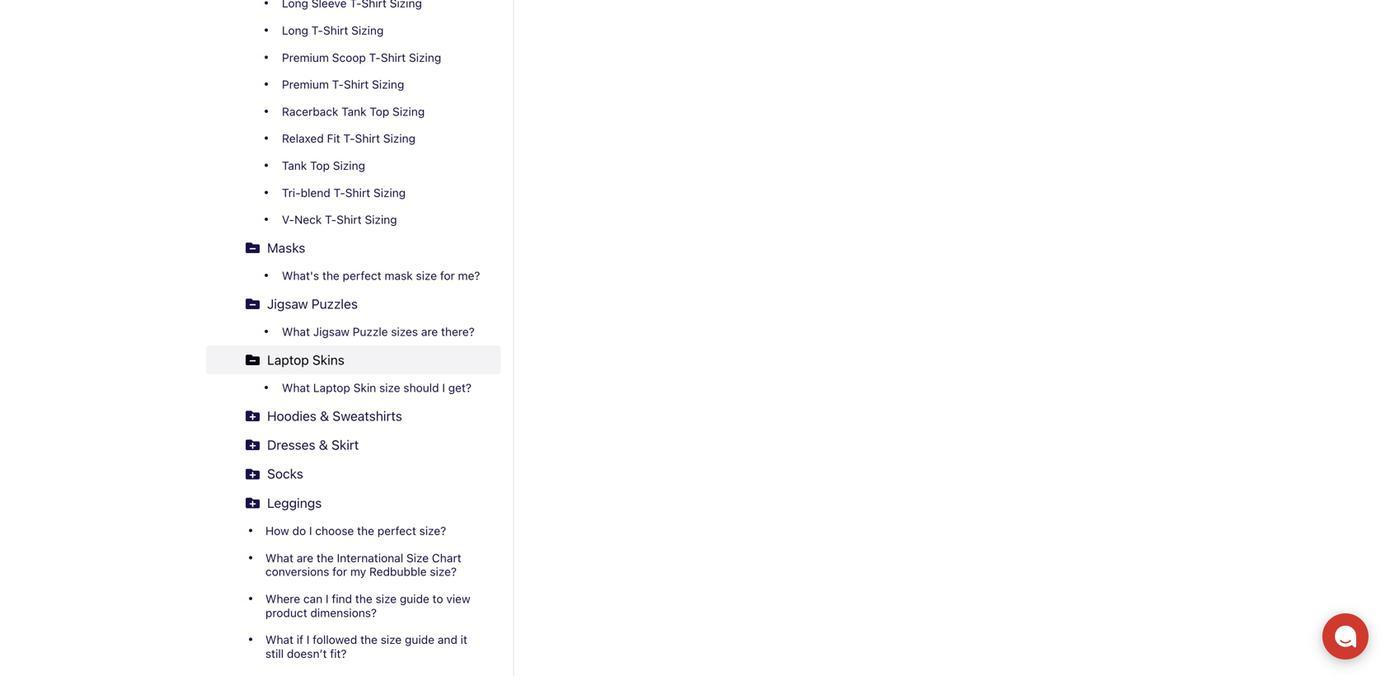 Task type: vqa. For each thing, say whether or not it's contained in the screenshot.
left for
yes



Task type: describe. For each thing, give the bounding box(es) containing it.
1 horizontal spatial jigsaw
[[313, 325, 350, 339]]

neck
[[294, 213, 322, 226]]

i for where can i find the size guide to view product dimensions?
[[326, 592, 329, 606]]

what for what jigsaw puzzle sizes are there?
[[282, 325, 310, 339]]

jigsaw puzzles link
[[206, 289, 501, 318]]

t- for fit
[[343, 132, 355, 145]]

it
[[461, 633, 468, 647]]

what are the international size chart conversions for my redbubble size? link
[[206, 545, 501, 586]]

shirt for fit
[[355, 132, 380, 145]]

0 horizontal spatial tank
[[282, 159, 307, 172]]

& for dresses
[[319, 437, 328, 453]]

blend
[[301, 186, 331, 199]]

long t-shirt sizing link
[[233, 17, 501, 44]]

the up puzzles
[[322, 269, 340, 283]]

hoodies & sweatshirts
[[267, 408, 402, 424]]

get?
[[448, 381, 472, 395]]

tri-
[[282, 186, 301, 199]]

socks
[[267, 466, 303, 482]]

what's the perfect mask size for me?
[[282, 269, 480, 283]]

what for what if i followed the size guide and it still doesn't fit?
[[266, 633, 294, 647]]

i for what if i followed the size guide and it still doesn't fit?
[[307, 633, 310, 647]]

how do i choose the perfect size? link
[[206, 518, 501, 545]]

if
[[297, 633, 304, 647]]

where can i find the size guide to view product dimensions? link
[[206, 586, 501, 627]]

jigsaw puzzles
[[267, 296, 358, 312]]

how do i choose the perfect size?
[[266, 524, 446, 538]]

t- for blend
[[334, 186, 345, 199]]

sizing down 'tri-blend t-shirt sizing' link
[[365, 213, 397, 226]]

premium t-shirt sizing link
[[233, 71, 501, 98]]

what for what are the international size chart conversions for my redbubble size?
[[266, 551, 294, 565]]

relaxed fit t-shirt sizing
[[282, 132, 416, 145]]

laptop inside 'link'
[[313, 381, 350, 395]]

how
[[266, 524, 289, 538]]

chart
[[432, 551, 462, 565]]

fit
[[327, 132, 340, 145]]

sizing down long t-shirt sizing link
[[409, 51, 441, 64]]

& for hoodies
[[320, 408, 329, 424]]

sizing down premium scoop t-shirt sizing link
[[372, 78, 404, 91]]

i for how do i choose the perfect size?
[[309, 524, 312, 538]]

what if i followed the size guide and it still doesn't fit?
[[266, 633, 468, 661]]

dresses & skirt
[[267, 437, 359, 453]]

shirt for neck
[[337, 213, 362, 226]]

puzzles
[[312, 296, 358, 312]]

my
[[350, 565, 366, 579]]

size right skin
[[379, 381, 400, 395]]

hoodies
[[267, 408, 317, 424]]

for inside the what are the international size chart conversions for my redbubble size?
[[333, 565, 347, 579]]

sweatshirts
[[333, 408, 402, 424]]

v-neck t-shirt sizing
[[282, 213, 397, 226]]

shirt for blend
[[345, 186, 370, 199]]

leggings link
[[206, 489, 501, 518]]

the inside the what are the international size chart conversions for my redbubble size?
[[317, 551, 334, 565]]

0 vertical spatial laptop
[[267, 352, 309, 368]]

size? inside how do i choose the perfect size? link
[[420, 524, 446, 538]]

sizes
[[391, 325, 418, 339]]

where
[[266, 592, 300, 606]]

hoodies & sweatshirts link
[[206, 402, 501, 431]]

guide for to
[[400, 592, 430, 606]]

what's
[[282, 269, 319, 283]]

v-neck t-shirt sizing link
[[233, 206, 501, 233]]

t- for scoop
[[369, 51, 381, 64]]

v-
[[282, 213, 294, 226]]

redbubble
[[369, 565, 427, 579]]

sizing down premium t-shirt sizing link
[[393, 105, 425, 118]]

dimensions?
[[311, 606, 377, 620]]

fit?
[[330, 647, 347, 661]]

premium scoop t-shirt sizing
[[282, 51, 441, 64]]

international
[[337, 551, 403, 565]]

1 vertical spatial perfect
[[378, 524, 416, 538]]

sizing up premium scoop t-shirt sizing link
[[351, 23, 384, 37]]

dresses
[[267, 437, 316, 453]]

where can i find the size guide to view product dimensions?
[[266, 592, 471, 620]]

the for find
[[355, 592, 373, 606]]

still
[[266, 647, 284, 661]]

sizing down tank top sizing link
[[374, 186, 406, 199]]

0 vertical spatial perfect
[[343, 269, 382, 283]]

0 horizontal spatial top
[[310, 159, 330, 172]]

premium scoop t-shirt sizing link
[[233, 44, 501, 71]]

open chat image
[[1335, 625, 1358, 648]]

and
[[438, 633, 458, 647]]

i left get?
[[442, 381, 445, 395]]

shirt for scoop
[[381, 51, 406, 64]]



Task type: locate. For each thing, give the bounding box(es) containing it.
2 premium from the top
[[282, 78, 329, 91]]

long
[[282, 23, 308, 37]]

jigsaw down what's
[[267, 296, 308, 312]]

tank up tri-
[[282, 159, 307, 172]]

0 vertical spatial premium
[[282, 51, 329, 64]]

1 vertical spatial guide
[[405, 633, 435, 647]]

followed
[[313, 633, 357, 647]]

1 vertical spatial tank
[[282, 159, 307, 172]]

the inside what if i followed the size guide and it still doesn't fit?
[[360, 633, 378, 647]]

t- right long
[[312, 23, 323, 37]]

me?
[[458, 269, 480, 283]]

are inside the what are the international size chart conversions for my redbubble size?
[[297, 551, 314, 565]]

relaxed
[[282, 132, 324, 145]]

shirt down long t-shirt sizing link
[[381, 51, 406, 64]]

premium for premium t-shirt sizing
[[282, 78, 329, 91]]

jigsaw
[[267, 296, 308, 312], [313, 325, 350, 339]]

t- right fit
[[343, 132, 355, 145]]

perfect up size
[[378, 524, 416, 538]]

premium for premium scoop t-shirt sizing
[[282, 51, 329, 64]]

size right mask
[[416, 269, 437, 283]]

i inside 'where can i find the size guide to view product dimensions?'
[[326, 592, 329, 606]]

shirt up scoop
[[323, 23, 348, 37]]

i inside what if i followed the size guide and it still doesn't fit?
[[307, 633, 310, 647]]

choose
[[315, 524, 354, 538]]

guide inside 'where can i find the size guide to view product dimensions?'
[[400, 592, 430, 606]]

can
[[303, 592, 323, 606]]

size? up chart
[[420, 524, 446, 538]]

t- inside v-neck t-shirt sizing link
[[325, 213, 337, 226]]

sizing down the relaxed fit t-shirt sizing
[[333, 159, 365, 172]]

for inside what's the perfect mask size for me? link
[[440, 269, 455, 283]]

1 vertical spatial laptop
[[313, 381, 350, 395]]

what inside what if i followed the size guide and it still doesn't fit?
[[266, 633, 294, 647]]

the right find at the bottom of the page
[[355, 592, 373, 606]]

t- right scoop
[[369, 51, 381, 64]]

for left my
[[333, 565, 347, 579]]

size inside what if i followed the size guide and it still doesn't fit?
[[381, 633, 402, 647]]

the for choose
[[357, 524, 374, 538]]

size down redbubble on the bottom left of page
[[376, 592, 397, 606]]

0 horizontal spatial are
[[297, 551, 314, 565]]

shirt down racerback tank top sizing link
[[355, 132, 380, 145]]

i
[[442, 381, 445, 395], [309, 524, 312, 538], [326, 592, 329, 606], [307, 633, 310, 647]]

0 vertical spatial tank
[[342, 105, 367, 118]]

i right the do
[[309, 524, 312, 538]]

1 horizontal spatial laptop
[[313, 381, 350, 395]]

1 horizontal spatial tank
[[342, 105, 367, 118]]

tank up the relaxed fit t-shirt sizing
[[342, 105, 367, 118]]

are right sizes
[[421, 325, 438, 339]]

skin
[[354, 381, 376, 395]]

t- right blend
[[334, 186, 345, 199]]

1 horizontal spatial top
[[370, 105, 389, 118]]

top down premium t-shirt sizing link
[[370, 105, 389, 118]]

what up "laptop skins"
[[282, 325, 310, 339]]

shirt
[[323, 23, 348, 37], [381, 51, 406, 64], [344, 78, 369, 91], [355, 132, 380, 145], [345, 186, 370, 199], [337, 213, 362, 226]]

laptop
[[267, 352, 309, 368], [313, 381, 350, 395]]

1 premium from the top
[[282, 51, 329, 64]]

shirt up racerback tank top sizing
[[344, 78, 369, 91]]

long t-shirt sizing
[[282, 23, 384, 37]]

0 horizontal spatial for
[[333, 565, 347, 579]]

premium up racerback at the top left
[[282, 78, 329, 91]]

product
[[266, 606, 307, 620]]

the down choose
[[317, 551, 334, 565]]

what jigsaw puzzle sizes are there? link
[[233, 318, 501, 345]]

t-
[[312, 23, 323, 37], [369, 51, 381, 64], [332, 78, 344, 91], [343, 132, 355, 145], [334, 186, 345, 199], [325, 213, 337, 226]]

what jigsaw puzzle sizes are there?
[[282, 325, 475, 339]]

size down 'where can i find the size guide to view product dimensions?'
[[381, 633, 402, 647]]

what up the still
[[266, 633, 294, 647]]

tri-blend t-shirt sizing
[[282, 186, 406, 199]]

leggings
[[267, 495, 322, 511]]

laptop down skins
[[313, 381, 350, 395]]

1 vertical spatial &
[[319, 437, 328, 453]]

guide inside what if i followed the size guide and it still doesn't fit?
[[405, 633, 435, 647]]

perfect down masks link on the left
[[343, 269, 382, 283]]

t- inside 'tri-blend t-shirt sizing' link
[[334, 186, 345, 199]]

0 vertical spatial jigsaw
[[267, 296, 308, 312]]

0 vertical spatial for
[[440, 269, 455, 283]]

tank top sizing
[[282, 159, 365, 172]]

puzzle
[[353, 325, 388, 339]]

the for followed
[[360, 633, 378, 647]]

view
[[447, 592, 471, 606]]

tri-blend t-shirt sizing link
[[233, 179, 501, 206]]

racerback
[[282, 105, 339, 118]]

sizing down racerback tank top sizing link
[[383, 132, 416, 145]]

size
[[407, 551, 429, 565]]

premium t-shirt sizing
[[282, 78, 404, 91]]

size?
[[420, 524, 446, 538], [430, 565, 457, 579]]

tank
[[342, 105, 367, 118], [282, 159, 307, 172]]

skirt
[[332, 437, 359, 453]]

for
[[440, 269, 455, 283], [333, 565, 347, 579]]

premium
[[282, 51, 329, 64], [282, 78, 329, 91]]

0 vertical spatial top
[[370, 105, 389, 118]]

1 vertical spatial premium
[[282, 78, 329, 91]]

guide left and
[[405, 633, 435, 647]]

t- inside long t-shirt sizing link
[[312, 23, 323, 37]]

doesn't
[[287, 647, 327, 661]]

what up hoodies
[[282, 381, 310, 395]]

what laptop skin size should i get?
[[282, 381, 472, 395]]

1 vertical spatial are
[[297, 551, 314, 565]]

masks link
[[206, 233, 501, 262]]

the down 'where can i find the size guide to view product dimensions?'
[[360, 633, 378, 647]]

masks
[[267, 240, 305, 256]]

laptop skins
[[267, 352, 345, 368]]

t- inside premium t-shirt sizing link
[[332, 78, 344, 91]]

relaxed fit t-shirt sizing link
[[233, 125, 501, 152]]

what for what laptop skin size should i get?
[[282, 381, 310, 395]]

t- for neck
[[325, 213, 337, 226]]

jigsaw down puzzles
[[313, 325, 350, 339]]

1 horizontal spatial are
[[421, 325, 438, 339]]

top
[[370, 105, 389, 118], [310, 159, 330, 172]]

1 vertical spatial top
[[310, 159, 330, 172]]

t- right neck on the left top
[[325, 213, 337, 226]]

laptop left skins
[[267, 352, 309, 368]]

& up dresses & skirt
[[320, 408, 329, 424]]

what laptop skin size should i get? link
[[233, 374, 501, 402]]

i right the can
[[326, 592, 329, 606]]

0 horizontal spatial jigsaw
[[267, 296, 308, 312]]

size? inside the what are the international size chart conversions for my redbubble size?
[[430, 565, 457, 579]]

scoop
[[332, 51, 366, 64]]

0 vertical spatial are
[[421, 325, 438, 339]]

1 vertical spatial jigsaw
[[313, 325, 350, 339]]

i right if
[[307, 633, 310, 647]]

1 horizontal spatial for
[[440, 269, 455, 283]]

size? down chart
[[430, 565, 457, 579]]

skins
[[313, 352, 345, 368]]

size inside 'where can i find the size guide to view product dimensions?'
[[376, 592, 397, 606]]

0 vertical spatial size?
[[420, 524, 446, 538]]

should
[[404, 381, 439, 395]]

are
[[421, 325, 438, 339], [297, 551, 314, 565]]

0 vertical spatial &
[[320, 408, 329, 424]]

what inside the what are the international size chart conversions for my redbubble size?
[[266, 551, 294, 565]]

what are the international size chart conversions for my redbubble size?
[[266, 551, 462, 579]]

guide left to
[[400, 592, 430, 606]]

find
[[332, 592, 352, 606]]

mask
[[385, 269, 413, 283]]

the inside 'where can i find the size guide to view product dimensions?'
[[355, 592, 373, 606]]

tank top sizing link
[[233, 152, 501, 179]]

perfect
[[343, 269, 382, 283], [378, 524, 416, 538]]

racerback tank top sizing link
[[233, 98, 501, 125]]

laptop skins link
[[206, 345, 501, 374]]

for left me?
[[440, 269, 455, 283]]

do
[[292, 524, 306, 538]]

there?
[[441, 325, 475, 339]]

0 vertical spatial guide
[[400, 592, 430, 606]]

the
[[322, 269, 340, 283], [357, 524, 374, 538], [317, 551, 334, 565], [355, 592, 373, 606], [360, 633, 378, 647]]

0 horizontal spatial laptop
[[267, 352, 309, 368]]

to
[[433, 592, 443, 606]]

guide for and
[[405, 633, 435, 647]]

socks link
[[206, 460, 501, 489]]

size
[[416, 269, 437, 283], [379, 381, 400, 395], [376, 592, 397, 606], [381, 633, 402, 647]]

the up international
[[357, 524, 374, 538]]

t- inside premium scoop t-shirt sizing link
[[369, 51, 381, 64]]

1 vertical spatial for
[[333, 565, 347, 579]]

shirt down tank top sizing link
[[345, 186, 370, 199]]

1 vertical spatial size?
[[430, 565, 457, 579]]

racerback tank top sizing
[[282, 105, 425, 118]]

what if i followed the size guide and it still doesn't fit? link
[[206, 627, 501, 667]]

dresses & skirt link
[[206, 431, 501, 460]]

t- inside relaxed fit t-shirt sizing link
[[343, 132, 355, 145]]

premium down long
[[282, 51, 329, 64]]

shirt down tri-blend t-shirt sizing
[[337, 213, 362, 226]]

conversions
[[266, 565, 329, 579]]

sizing
[[351, 23, 384, 37], [409, 51, 441, 64], [372, 78, 404, 91], [393, 105, 425, 118], [383, 132, 416, 145], [333, 159, 365, 172], [374, 186, 406, 199], [365, 213, 397, 226]]

t- down scoop
[[332, 78, 344, 91]]

& left skirt
[[319, 437, 328, 453]]

&
[[320, 408, 329, 424], [319, 437, 328, 453]]

top up blend
[[310, 159, 330, 172]]

what's the perfect mask size for me? link
[[233, 262, 501, 289]]

what up the conversions
[[266, 551, 294, 565]]

are up the conversions
[[297, 551, 314, 565]]



